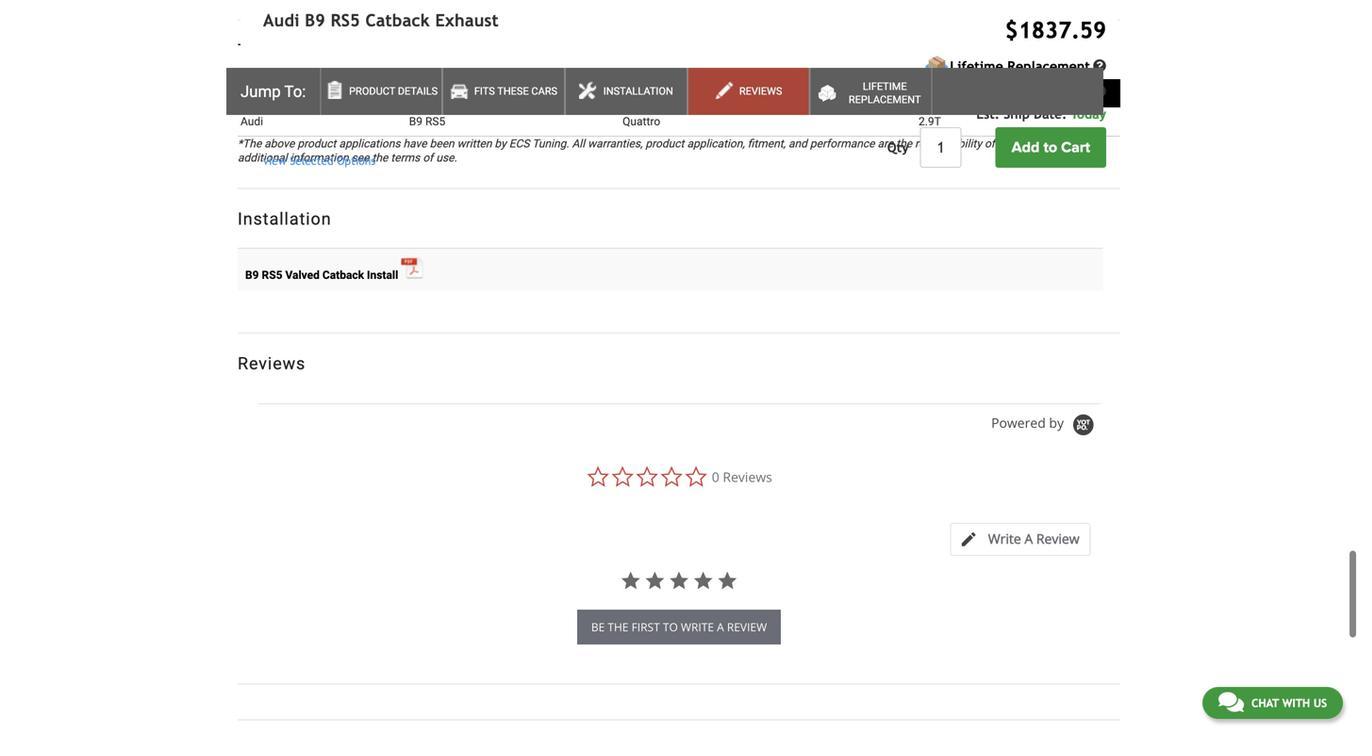Task type: describe. For each thing, give the bounding box(es) containing it.
above
[[264, 137, 295, 150]]

catback for exhaust
[[366, 10, 430, 30]]

this product is lifetime replacement eligible image
[[925, 55, 949, 78]]

options
[[337, 154, 376, 167]]

catback for install
[[323, 269, 364, 282]]

2.9t
[[919, 115, 941, 128]]

1 horizontal spatial b9
[[305, 10, 325, 30]]

all
[[572, 137, 585, 150]]

date:
[[1034, 107, 1067, 122]]

0 reviews
[[712, 469, 773, 487]]

first
[[632, 620, 660, 636]]

the down applications
[[372, 151, 388, 165]]

1 question circle image from the top
[[1094, 59, 1107, 73]]

valved
[[285, 269, 320, 282]]

installation link
[[565, 68, 688, 115]]

engine
[[919, 87, 954, 100]]

powered by link
[[992, 414, 1101, 438]]

review
[[1037, 530, 1080, 548]]

chat
[[1252, 697, 1279, 710]]

part
[[279, 41, 314, 61]]

make
[[241, 87, 269, 100]]

1 horizontal spatial by
[[1050, 414, 1064, 432]]

product details link
[[320, 68, 443, 115]]

0 vertical spatial fits
[[319, 41, 350, 61]]

to inside button
[[663, 620, 678, 636]]

b9 for b9 rs5
[[409, 115, 423, 128]]

1 horizontal spatial installation
[[604, 85, 673, 97]]

0 vertical spatial of
[[985, 137, 995, 150]]

b9 rs5 valved catback install
[[245, 269, 398, 282]]

have
[[403, 137, 427, 150]]

fitment,
[[748, 137, 786, 150]]

1 horizontal spatial replacement
[[1008, 58, 1091, 74]]

cart
[[1062, 139, 1091, 157]]

application,
[[687, 137, 745, 150]]

this
[[238, 41, 274, 61]]

see
[[352, 151, 369, 165]]

replacement inside lifetime replacement link
[[849, 94, 921, 105]]

lifetime replacement link
[[810, 68, 933, 115]]

written
[[457, 137, 492, 150]]

responsibility
[[915, 137, 982, 150]]

write
[[989, 530, 1022, 548]]

reviews link
[[688, 68, 810, 115]]

1 star image from the left
[[645, 571, 665, 592]]

1 horizontal spatial lifetime replacement
[[950, 58, 1091, 74]]

1 star image from the left
[[621, 571, 641, 592]]

cars
[[532, 85, 558, 97]]

2 tuning. from the left
[[1021, 137, 1058, 150]]

est.
[[977, 107, 1000, 122]]

install
[[367, 269, 398, 282]]

be
[[591, 620, 605, 636]]

0 vertical spatial reviews
[[740, 85, 783, 97]]

*the above product applications have been written by                 ecs tuning. all warranties, product application, fitment,                 and performance are the responsibility of ecs tuning.                 for additional information see the terms of use.
[[238, 137, 1078, 165]]

following
[[386, 41, 467, 61]]

model
[[409, 87, 441, 100]]

1837.59
[[1019, 17, 1107, 43]]

0
[[712, 469, 720, 487]]

rs5 for b9 rs5
[[425, 115, 446, 128]]

the right are
[[897, 137, 913, 150]]

1 horizontal spatial rs5
[[331, 10, 360, 30]]

vehicles
[[472, 41, 542, 61]]

b9 for b9 rs5 valved catback install
[[245, 269, 259, 282]]

review
[[727, 620, 767, 636]]

*the
[[238, 137, 262, 150]]

1 ecs from the left
[[509, 137, 530, 150]]

selected options
[[290, 154, 376, 167]]

add to cart
[[1012, 139, 1091, 157]]



Task type: locate. For each thing, give the bounding box(es) containing it.
1 vertical spatial to
[[663, 620, 678, 636]]

of left use.
[[423, 151, 433, 165]]

1 horizontal spatial star image
[[693, 571, 714, 592]]

installation
[[604, 85, 673, 97], [238, 209, 332, 229]]

1 vertical spatial lifetime
[[863, 81, 907, 92]]

ecs down ship
[[998, 137, 1019, 150]]

fits right part
[[319, 41, 350, 61]]

submodel
[[623, 87, 674, 100]]

tuning. left for
[[1021, 137, 1058, 150]]

reviews down valved
[[238, 354, 306, 374]]

rs5 inside b9 rs5 valved catback install link
[[262, 269, 283, 282]]

information
[[290, 151, 349, 165]]

catback left install
[[323, 269, 364, 282]]

to
[[1044, 139, 1058, 157], [663, 620, 678, 636]]

None text field
[[921, 127, 962, 168]]

star image up write
[[693, 571, 714, 592]]

be the first to write a review button
[[577, 611, 781, 646]]

and
[[789, 137, 808, 150]]

1 tuning. from the left
[[532, 137, 569, 150]]

star image up first
[[621, 571, 641, 592]]

1 horizontal spatial lifetime
[[950, 58, 1004, 74]]

write a review button
[[951, 524, 1091, 557]]

the down audi b9 rs5 catback exhaust
[[355, 41, 381, 61]]

star image up a
[[717, 571, 738, 592]]

0 horizontal spatial tuning.
[[532, 137, 569, 150]]

rs5
[[331, 10, 360, 30], [425, 115, 446, 128], [262, 269, 283, 282]]

1 horizontal spatial star image
[[669, 571, 690, 592]]

0 horizontal spatial by
[[495, 137, 506, 150]]

1 vertical spatial fits
[[474, 85, 495, 97]]

star image
[[645, 571, 665, 592], [693, 571, 714, 592]]

0 horizontal spatial replacement
[[849, 94, 921, 105]]

2 question circle image from the top
[[1094, 85, 1107, 98]]

1 horizontal spatial catback
[[366, 10, 430, 30]]

0 horizontal spatial star image
[[645, 571, 665, 592]]

b9 left valved
[[245, 269, 259, 282]]

1 horizontal spatial tuning.
[[1021, 137, 1058, 150]]

1 vertical spatial b9
[[409, 115, 423, 128]]

audi for audi
[[241, 115, 263, 128]]

2 ecs from the left
[[998, 137, 1019, 150]]

write a review
[[989, 530, 1080, 548]]

with
[[1283, 697, 1311, 710]]

these
[[497, 85, 529, 97]]

0 horizontal spatial b9
[[245, 269, 259, 282]]

1 horizontal spatial fits
[[474, 85, 495, 97]]

2 star image from the left
[[669, 571, 690, 592]]

performance
[[810, 137, 875, 150]]

quattro
[[623, 115, 661, 128]]

write no frame image
[[962, 533, 986, 547]]

replacement up are
[[849, 94, 921, 105]]

use.
[[436, 151, 457, 165]]

qty
[[888, 140, 909, 155]]

ecs right written
[[509, 137, 530, 150]]

warranties,
[[588, 137, 643, 150]]

b9 rs5 valved catback install link
[[245, 256, 424, 282]]

lifetime inside lifetime replacement
[[863, 81, 907, 92]]

be the first to write a review
[[591, 620, 767, 636]]

audi
[[263, 10, 300, 30], [241, 115, 263, 128]]

0 vertical spatial installation
[[604, 85, 673, 97]]

tuning.
[[532, 137, 569, 150], [1021, 137, 1058, 150]]

1 vertical spatial audi
[[241, 115, 263, 128]]

b9
[[305, 10, 325, 30], [409, 115, 423, 128], [245, 269, 259, 282]]

product down quattro
[[646, 137, 684, 150]]

a
[[1025, 530, 1033, 548]]

selected
[[290, 154, 334, 167]]

been
[[430, 137, 454, 150]]

2 star image from the left
[[693, 571, 714, 592]]

0 vertical spatial rs5
[[331, 10, 360, 30]]

fits left these
[[474, 85, 495, 97]]

question circle image
[[1094, 59, 1107, 73], [1094, 85, 1107, 98]]

0 horizontal spatial lifetime
[[863, 81, 907, 92]]

audi for audi b9 rs5 catback exhaust
[[263, 10, 300, 30]]

by right written
[[495, 137, 506, 150]]

1 product from the left
[[298, 137, 336, 150]]

exhaust
[[435, 10, 499, 30]]

lifetime
[[950, 58, 1004, 74], [863, 81, 907, 92]]

the
[[355, 41, 381, 61], [897, 137, 913, 150], [372, 151, 388, 165], [608, 620, 629, 636]]

catback
[[366, 10, 430, 30], [323, 269, 364, 282]]

0 horizontal spatial product
[[298, 137, 336, 150]]

0 horizontal spatial lifetime replacement
[[849, 81, 921, 105]]

1 horizontal spatial to
[[1044, 139, 1058, 157]]

1 vertical spatial lifetime replacement
[[849, 81, 921, 105]]

2 product from the left
[[646, 137, 684, 150]]

b9 up have
[[409, 115, 423, 128]]

lifetime left engine
[[863, 81, 907, 92]]

to right first
[[663, 620, 678, 636]]

0 vertical spatial to
[[1044, 139, 1058, 157]]

1 vertical spatial installation
[[238, 209, 332, 229]]

comments image
[[1219, 692, 1244, 714]]

add
[[1012, 139, 1040, 157]]

b9 rs5
[[409, 115, 446, 128]]

installation up valved
[[238, 209, 332, 229]]

star image up be the first to write a review
[[669, 571, 690, 592]]

applications
[[339, 137, 401, 150]]

lifetime replacement up ship
[[950, 58, 1091, 74]]

2 vertical spatial rs5
[[262, 269, 283, 282]]

fits these cars link
[[443, 68, 565, 115]]

tuning. left all on the top left of page
[[532, 137, 569, 150]]

1 horizontal spatial product
[[646, 137, 684, 150]]

rs5 up the this part fits the following vehicles
[[331, 10, 360, 30]]

2 horizontal spatial rs5
[[425, 115, 446, 128]]

product
[[349, 85, 395, 97]]

0 horizontal spatial ecs
[[509, 137, 530, 150]]

write
[[681, 620, 714, 636]]

rs5 left valved
[[262, 269, 283, 282]]

star image up first
[[645, 571, 665, 592]]

product
[[298, 137, 336, 150], [646, 137, 684, 150]]

by right powered
[[1050, 414, 1064, 432]]

lifetime right the this product is lifetime replacement eligible icon
[[950, 58, 1004, 74]]

of
[[985, 137, 995, 150], [423, 151, 433, 165]]

chat with us
[[1252, 697, 1328, 710]]

2 horizontal spatial b9
[[409, 115, 423, 128]]

2 vertical spatial b9
[[245, 269, 259, 282]]

by inside "*the above product applications have been written by                 ecs tuning. all warranties, product application, fitment,                 and performance are the responsibility of ecs tuning.                 for additional information see the terms of use."
[[495, 137, 506, 150]]

0 horizontal spatial catback
[[323, 269, 364, 282]]

lifetime replacement
[[950, 58, 1091, 74], [849, 81, 921, 105]]

the inside the be the first to write a review button
[[608, 620, 629, 636]]

a
[[717, 620, 724, 636]]

rs5 up been
[[425, 115, 446, 128]]

powered
[[992, 414, 1046, 432]]

chat with us link
[[1203, 688, 1344, 720]]

reviews right 0
[[723, 469, 773, 487]]

0 vertical spatial audi
[[263, 10, 300, 30]]

b9 up part
[[305, 10, 325, 30]]

1 vertical spatial of
[[423, 151, 433, 165]]

are
[[878, 137, 894, 150]]

1 vertical spatial by
[[1050, 414, 1064, 432]]

2 vertical spatial reviews
[[723, 469, 773, 487]]

2 horizontal spatial star image
[[717, 571, 738, 592]]

the right "be"
[[608, 620, 629, 636]]

replacement down 1837.59 at the right top of page
[[1008, 58, 1091, 74]]

today
[[1071, 107, 1107, 122]]

installation up quattro
[[604, 85, 673, 97]]

lifetime replacement up are
[[849, 81, 921, 105]]

1 horizontal spatial ecs
[[998, 137, 1019, 150]]

ship
[[1004, 107, 1030, 122]]

fits these cars
[[474, 85, 558, 97]]

terms
[[391, 151, 420, 165]]

reviews up the "fitment,"
[[740, 85, 783, 97]]

3 star image from the left
[[717, 571, 738, 592]]

for
[[1061, 137, 1078, 150]]

1 horizontal spatial of
[[985, 137, 995, 150]]

1 vertical spatial replacement
[[849, 94, 921, 105]]

us
[[1314, 697, 1328, 710]]

0 horizontal spatial to
[[663, 620, 678, 636]]

est. ship date: today
[[977, 107, 1107, 122]]

0 vertical spatial lifetime
[[950, 58, 1004, 74]]

1 vertical spatial reviews
[[238, 354, 306, 374]]

catback up the this part fits the following vehicles
[[366, 10, 430, 30]]

fits
[[319, 41, 350, 61], [474, 85, 495, 97]]

0 horizontal spatial fits
[[319, 41, 350, 61]]

0 vertical spatial replacement
[[1008, 58, 1091, 74]]

rs5 for b9 rs5 valved catback install
[[262, 269, 283, 282]]

by
[[495, 137, 506, 150], [1050, 414, 1064, 432]]

audi up part
[[263, 10, 300, 30]]

reviews
[[740, 85, 783, 97], [238, 354, 306, 374], [723, 469, 773, 487]]

audi b9 rs5 catback exhaust
[[263, 10, 499, 30]]

0 vertical spatial question circle image
[[1094, 59, 1107, 73]]

0 horizontal spatial installation
[[238, 209, 332, 229]]

1 vertical spatial catback
[[323, 269, 364, 282]]

additional
[[238, 151, 287, 165]]

0 vertical spatial by
[[495, 137, 506, 150]]

audi up *the
[[241, 115, 263, 128]]

1 vertical spatial rs5
[[425, 115, 446, 128]]

details
[[398, 85, 438, 97]]

of down est.
[[985, 137, 995, 150]]

product details
[[349, 85, 438, 97]]

to left for
[[1044, 139, 1058, 157]]

star image
[[621, 571, 641, 592], [669, 571, 690, 592], [717, 571, 738, 592]]

0 horizontal spatial rs5
[[262, 269, 283, 282]]

powered by
[[992, 414, 1068, 432]]

to inside button
[[1044, 139, 1058, 157]]

ecs
[[509, 137, 530, 150], [998, 137, 1019, 150]]

add to cart button
[[996, 127, 1107, 168]]

0 vertical spatial b9
[[305, 10, 325, 30]]

this part fits the following vehicles
[[238, 41, 542, 61]]

0 vertical spatial lifetime replacement
[[950, 58, 1091, 74]]

0 horizontal spatial of
[[423, 151, 433, 165]]

replacement
[[1008, 58, 1091, 74], [849, 94, 921, 105]]

product up the information
[[298, 137, 336, 150]]

0 horizontal spatial star image
[[621, 571, 641, 592]]

0 vertical spatial catback
[[366, 10, 430, 30]]

1 vertical spatial question circle image
[[1094, 85, 1107, 98]]



